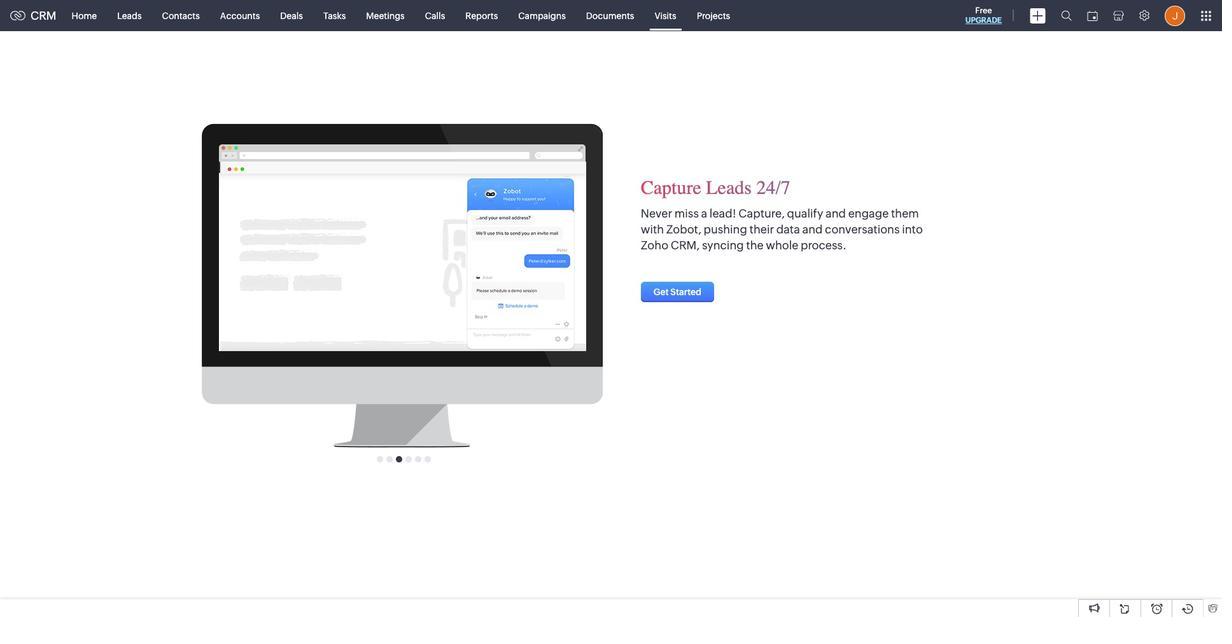 Task type: locate. For each thing, give the bounding box(es) containing it.
and down qualify
[[802, 223, 823, 236]]

0 horizontal spatial leads
[[117, 11, 142, 21]]

documents link
[[576, 0, 645, 31]]

and right qualify
[[826, 207, 846, 220]]

deals link
[[270, 0, 313, 31]]

syncing
[[702, 239, 744, 252]]

contacts link
[[152, 0, 210, 31]]

tasks
[[323, 11, 346, 21]]

1 horizontal spatial and
[[826, 207, 846, 220]]

accounts link
[[210, 0, 270, 31]]

0 vertical spatial leads
[[117, 11, 142, 21]]

documents
[[586, 11, 634, 21]]

pushing
[[704, 223, 747, 236]]

tasks link
[[313, 0, 356, 31]]

0 horizontal spatial and
[[802, 223, 823, 236]]

campaigns
[[518, 11, 566, 21]]

leads
[[117, 11, 142, 21], [706, 176, 752, 199]]

them
[[891, 207, 919, 220]]

meetings link
[[356, 0, 415, 31]]

capture,
[[739, 207, 785, 220]]

create menu image
[[1030, 8, 1046, 23]]

upgrade
[[966, 16, 1002, 25]]

meetings
[[366, 11, 405, 21]]

zobot,
[[666, 223, 701, 236]]

whole
[[766, 239, 799, 252]]

0 vertical spatial and
[[826, 207, 846, 220]]

zoho
[[641, 239, 668, 252]]

1 vertical spatial leads
[[706, 176, 752, 199]]

search element
[[1054, 0, 1080, 31]]

contacts
[[162, 11, 200, 21]]

1 vertical spatial and
[[802, 223, 823, 236]]

home link
[[61, 0, 107, 31]]

leads right home
[[117, 11, 142, 21]]

visits link
[[645, 0, 687, 31]]

leads up lead!
[[706, 176, 752, 199]]

process.
[[801, 239, 847, 252]]

profile element
[[1157, 0, 1193, 31]]

capture
[[641, 176, 701, 199]]

never miss a lead! capture, qualify and engage them with zobot, pushing their data and conversations into zoho crm, syncing the whole process.
[[641, 207, 923, 252]]

and
[[826, 207, 846, 220], [802, 223, 823, 236]]



Task type: vqa. For each thing, say whether or not it's contained in the screenshot.
'Name'
no



Task type: describe. For each thing, give the bounding box(es) containing it.
the
[[746, 239, 764, 252]]

home
[[72, 11, 97, 21]]

leads link
[[107, 0, 152, 31]]

accounts
[[220, 11, 260, 21]]

data
[[776, 223, 800, 236]]

into
[[902, 223, 923, 236]]

profile image
[[1165, 5, 1185, 26]]

24/7
[[757, 176, 790, 199]]

conversations
[[825, 223, 900, 236]]

search image
[[1061, 10, 1072, 21]]

projects
[[697, 11, 730, 21]]

campaigns link
[[508, 0, 576, 31]]

projects link
[[687, 0, 741, 31]]

create menu element
[[1022, 0, 1054, 31]]

capture leads 24/7
[[641, 176, 790, 199]]

calls link
[[415, 0, 455, 31]]

free
[[975, 6, 992, 15]]

started
[[671, 287, 702, 298]]

never
[[641, 207, 672, 220]]

visits
[[655, 11, 676, 21]]

get started button
[[641, 282, 714, 303]]

reports
[[466, 11, 498, 21]]

engage
[[848, 207, 889, 220]]

get
[[654, 287, 669, 298]]

crm link
[[10, 9, 56, 22]]

1 horizontal spatial leads
[[706, 176, 752, 199]]

reports link
[[455, 0, 508, 31]]

qualify
[[787, 207, 823, 220]]

free upgrade
[[966, 6, 1002, 25]]

their
[[750, 223, 774, 236]]

miss
[[675, 207, 699, 220]]

calls
[[425, 11, 445, 21]]

crm,
[[671, 239, 700, 252]]

get started
[[654, 287, 702, 298]]

crm
[[31, 9, 56, 22]]

lead!
[[710, 207, 736, 220]]

calendar image
[[1087, 11, 1098, 21]]

deals
[[280, 11, 303, 21]]

with
[[641, 223, 664, 236]]

a
[[701, 207, 707, 220]]



